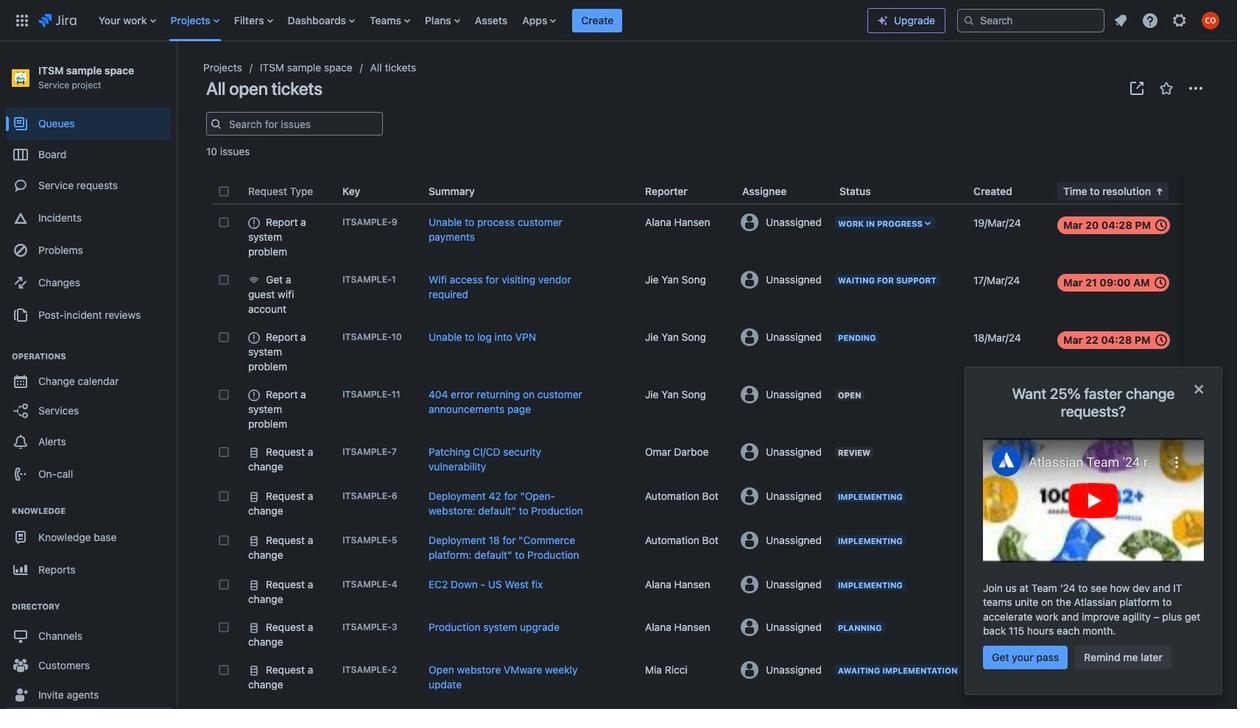 Task type: describe. For each thing, give the bounding box(es) containing it.
directory group
[[6, 586, 171, 709]]

heading for knowledge group in the bottom of the page
[[6, 505, 171, 517]]

sidebar navigation image
[[161, 59, 193, 88]]

Search field
[[958, 8, 1105, 32]]

1 horizontal spatial list
[[1108, 7, 1229, 34]]

settings image
[[1171, 11, 1189, 29]]

actions image
[[1188, 80, 1205, 97]]

heading for operations group
[[6, 351, 171, 362]]

notifications image
[[1112, 11, 1130, 29]]

help image
[[1142, 11, 1160, 29]]

heading for directory group
[[6, 601, 171, 613]]

watch atlassian team '24 video dialog
[[965, 367, 1223, 695]]



Task type: vqa. For each thing, say whether or not it's contained in the screenshot.
Star icon
yes



Task type: locate. For each thing, give the bounding box(es) containing it.
2 heading from the top
[[6, 505, 171, 517]]

0 vertical spatial heading
[[6, 351, 171, 362]]

1 vertical spatial heading
[[6, 505, 171, 517]]

group
[[6, 103, 171, 336]]

knowledge group
[[6, 491, 171, 709]]

2 vertical spatial heading
[[6, 601, 171, 613]]

list item
[[573, 0, 623, 41]]

primary element
[[9, 0, 868, 41]]

star image
[[1158, 80, 1176, 97]]

your profile and settings image
[[1202, 11, 1220, 29]]

list
[[91, 0, 868, 41], [1108, 7, 1229, 34]]

0 horizontal spatial list
[[91, 0, 868, 41]]

search image
[[964, 14, 975, 26]]

3 heading from the top
[[6, 601, 171, 613]]

heading
[[6, 351, 171, 362], [6, 505, 171, 517], [6, 601, 171, 613]]

None search field
[[958, 8, 1105, 32]]

banner
[[0, 0, 1238, 41]]

operations group
[[6, 336, 171, 495]]

Search for issues field
[[225, 113, 382, 134]]

1 heading from the top
[[6, 351, 171, 362]]

ascending icon image
[[1152, 183, 1169, 200]]

jira image
[[38, 11, 76, 29], [38, 11, 76, 29]]

appswitcher icon image
[[13, 11, 31, 29]]



